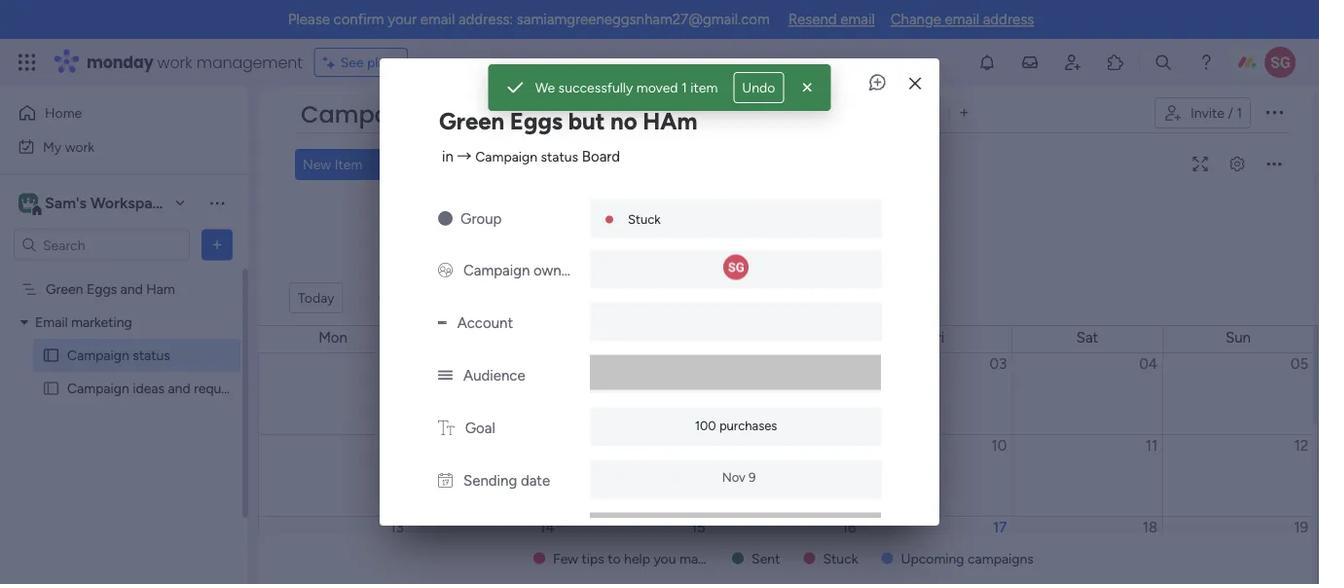 Task type: locate. For each thing, give the bounding box(es) containing it.
ham
[[643, 107, 698, 135]]

1 vertical spatial 1
[[1237, 105, 1243, 121]]

0 horizontal spatial 1
[[682, 79, 687, 96]]

status down 'green eggs but no ham'
[[541, 149, 579, 165]]

month link
[[693, 284, 761, 312]]

list box
[[0, 269, 248, 584]]

team
[[656, 105, 688, 121]]

0 vertical spatial 1
[[682, 79, 687, 96]]

1 vertical spatial work
[[65, 138, 95, 155]]

and left ham
[[120, 281, 143, 298]]

1 horizontal spatial campaign status
[[301, 98, 506, 131]]

email marketing
[[35, 314, 132, 331]]

my
[[43, 138, 62, 155]]

1 vertical spatial status
[[541, 149, 579, 165]]

sun
[[1226, 329, 1252, 347]]

table
[[594, 105, 626, 121]]

email
[[421, 11, 455, 28], [841, 11, 875, 28], [945, 11, 980, 28]]

sam's workspace
[[45, 194, 170, 212]]

mon
[[319, 329, 348, 347]]

0 vertical spatial green
[[439, 107, 505, 135]]

email right your
[[421, 11, 455, 28]]

work inside my work button
[[65, 138, 95, 155]]

ham
[[146, 281, 175, 298]]

stuck inside green eggs but no ham dialog
[[628, 212, 661, 227]]

status up ideas
[[133, 347, 170, 364]]

invite members image
[[1064, 53, 1083, 72]]

item
[[691, 79, 718, 96]]

alert
[[489, 64, 831, 111]]

1 right / at top
[[1237, 105, 1243, 121]]

main table
[[562, 105, 626, 121]]

upcoming campaigns
[[902, 550, 1034, 567]]

settings image
[[1222, 157, 1254, 172]]

new item
[[303, 156, 363, 173]]

1 horizontal spatial status
[[433, 98, 506, 131]]

and
[[120, 281, 143, 298], [168, 380, 191, 397]]

green eggs but no ham
[[439, 107, 698, 135]]

monday work management
[[87, 51, 303, 73]]

alert containing we successfully moved 1 item
[[489, 64, 831, 111]]

audience
[[464, 367, 526, 384]]

0 horizontal spatial stuck
[[628, 212, 661, 227]]

upcoming
[[902, 550, 965, 567]]

1 vertical spatial green
[[46, 281, 83, 298]]

sat
[[1077, 329, 1099, 347]]

1 horizontal spatial work
[[157, 51, 192, 73]]

option
[[0, 272, 248, 276]]

1 horizontal spatial email
[[841, 11, 875, 28]]

open full screen image
[[1185, 157, 1217, 172]]

0 vertical spatial work
[[157, 51, 192, 73]]

month
[[709, 290, 746, 306]]

change
[[891, 11, 942, 28]]

campaign right v2 multiple person column image
[[464, 262, 530, 279]]

green inside dialog
[[439, 107, 505, 135]]

status
[[860, 105, 900, 121]]

green up →
[[439, 107, 505, 135]]

100 purchases
[[695, 418, 778, 434]]

eggs
[[510, 107, 563, 135], [87, 281, 117, 298]]

nov
[[722, 470, 746, 486]]

0 horizontal spatial email
[[421, 11, 455, 28]]

1 horizontal spatial and
[[168, 380, 191, 397]]

campaign up item
[[301, 98, 427, 131]]

work right monday on the left top of the page
[[157, 51, 192, 73]]

work for monday
[[157, 51, 192, 73]]

v2 dropdown column image
[[438, 314, 447, 332]]

3 email from the left
[[945, 11, 980, 28]]

green eggs and ham
[[46, 281, 175, 298]]

we successfully moved 1 item
[[535, 79, 718, 96]]

list arrow image
[[379, 292, 385, 304]]

campaign left ideas
[[67, 380, 129, 397]]

invite
[[1191, 105, 1225, 121]]

0 vertical spatial public board image
[[42, 346, 60, 365]]

my work
[[43, 138, 95, 155]]

2 vertical spatial status
[[133, 347, 170, 364]]

1 horizontal spatial green
[[439, 107, 505, 135]]

stuck
[[628, 212, 661, 227], [824, 550, 859, 567]]

1 email from the left
[[421, 11, 455, 28]]

campaign
[[301, 98, 427, 131], [476, 149, 538, 165], [464, 262, 530, 279], [67, 347, 129, 364], [67, 380, 129, 397]]

confirm
[[334, 11, 384, 28]]

item
[[335, 156, 363, 173]]

campaign down marketing
[[67, 347, 129, 364]]

green for green eggs and ham
[[46, 281, 83, 298]]

search everything image
[[1154, 53, 1174, 72]]

campaign right →
[[476, 149, 538, 165]]

person
[[537, 156, 578, 173]]

1 vertical spatial stuck
[[824, 550, 859, 567]]

1 public board image from the top
[[42, 346, 60, 365]]

campaign inside in → campaign status board
[[476, 149, 538, 165]]

0 horizontal spatial eggs
[[87, 281, 117, 298]]

public board image
[[42, 346, 60, 365], [42, 379, 60, 398]]

sam's workspace button
[[14, 187, 194, 220]]

1 vertical spatial public board image
[[42, 379, 60, 398]]

please
[[288, 11, 330, 28]]

group
[[461, 210, 502, 227]]

ideas
[[133, 380, 165, 397]]

→
[[457, 148, 472, 166]]

campaign status down marketing
[[67, 347, 170, 364]]

successfully
[[559, 79, 633, 96]]

1 horizontal spatial eggs
[[510, 107, 563, 135]]

eggs down we
[[510, 107, 563, 135]]

resend email link
[[789, 11, 875, 28]]

2 email from the left
[[841, 11, 875, 28]]

0 horizontal spatial work
[[65, 138, 95, 155]]

list box containing green eggs and ham
[[0, 269, 248, 584]]

eggs up marketing
[[87, 281, 117, 298]]

eggs inside "list box"
[[87, 281, 117, 298]]

notifications image
[[978, 53, 997, 72]]

0 horizontal spatial green
[[46, 281, 83, 298]]

campaign ideas and requests
[[67, 380, 247, 397]]

email right change
[[945, 11, 980, 28]]

team workload button
[[641, 97, 762, 129]]

address
[[983, 11, 1035, 28]]

0 vertical spatial campaign status
[[301, 98, 506, 131]]

work right 'my'
[[65, 138, 95, 155]]

work for my
[[65, 138, 95, 155]]

invite / 1
[[1191, 105, 1243, 121]]

and right ideas
[[168, 380, 191, 397]]

day link
[[832, 284, 885, 312]]

monday
[[87, 51, 153, 73]]

resend email
[[789, 11, 875, 28]]

campaign status inside campaign status field
[[301, 98, 506, 131]]

1 horizontal spatial stuck
[[824, 550, 859, 567]]

wed
[[620, 329, 650, 347]]

campaign owner
[[464, 262, 575, 279]]

0 horizontal spatial status
[[133, 347, 170, 364]]

2 horizontal spatial status
[[541, 149, 579, 165]]

1 vertical spatial campaign status
[[67, 347, 170, 364]]

and for eggs
[[120, 281, 143, 298]]

1 vertical spatial and
[[168, 380, 191, 397]]

0 horizontal spatial and
[[120, 281, 143, 298]]

my work button
[[12, 131, 209, 162]]

0 vertical spatial and
[[120, 281, 143, 298]]

eggs inside dialog
[[510, 107, 563, 135]]

board
[[582, 148, 621, 166]]

workload
[[692, 105, 747, 121]]

plans
[[367, 54, 399, 71]]

2 public board image from the top
[[42, 379, 60, 398]]

2 horizontal spatial email
[[945, 11, 980, 28]]

week
[[781, 290, 812, 306]]

email right resend
[[841, 11, 875, 28]]

please confirm your email address: samiamgreeneggsnham27@gmail.com
[[288, 11, 770, 28]]

status up →
[[433, 98, 506, 131]]

status inside in → campaign status board
[[541, 149, 579, 165]]

email for change email address
[[945, 11, 980, 28]]

in → campaign status board
[[442, 148, 621, 166]]

1 vertical spatial eggs
[[87, 281, 117, 298]]

fri
[[929, 329, 945, 347]]

green up email on the left of page
[[46, 281, 83, 298]]

status
[[433, 98, 506, 131], [541, 149, 579, 165], [133, 347, 170, 364]]

1 left "item"
[[682, 79, 687, 96]]

1
[[682, 79, 687, 96], [1237, 105, 1243, 121]]

campaigns
[[968, 550, 1034, 567]]

campaign status up the angle down icon
[[301, 98, 506, 131]]

0 vertical spatial eggs
[[510, 107, 563, 135]]

0 vertical spatial status
[[433, 98, 506, 131]]

see
[[341, 54, 364, 71]]

sent
[[752, 550, 781, 567]]

status inside "list box"
[[133, 347, 170, 364]]

your
[[388, 11, 417, 28]]

workspace selection element
[[19, 191, 171, 217]]

Search in workspace field
[[41, 234, 163, 256]]

1 horizontal spatial 1
[[1237, 105, 1243, 121]]

0 vertical spatial stuck
[[628, 212, 661, 227]]



Task type: describe. For each thing, give the bounding box(es) containing it.
thu
[[774, 329, 798, 347]]

samiamgreeneggsnham27@gmail.com
[[517, 11, 770, 28]]

apps image
[[1107, 53, 1126, 72]]

person button
[[506, 149, 590, 180]]

calendar button
[[762, 97, 845, 129]]

see plans button
[[314, 48, 408, 77]]

v2 status image
[[438, 367, 453, 384]]

close image
[[910, 77, 921, 91]]

status inside campaign status field
[[433, 98, 506, 131]]

change email address
[[891, 11, 1035, 28]]

and for ideas
[[168, 380, 191, 397]]

undo button
[[734, 72, 784, 103]]

purchases
[[720, 418, 778, 434]]

dapulse text column image
[[438, 419, 455, 437]]

public board image for campaign status
[[42, 346, 60, 365]]

v2 multiple person column image
[[438, 262, 453, 279]]

9
[[749, 470, 756, 486]]

v2 sun image
[[438, 210, 453, 227]]

workspace
[[90, 194, 170, 212]]

week link
[[765, 284, 828, 312]]

owner
[[534, 262, 575, 279]]

sending
[[464, 472, 517, 489]]

chart
[[903, 105, 935, 121]]

inbox image
[[1021, 53, 1040, 72]]

sending date
[[464, 472, 551, 489]]

100
[[695, 418, 717, 434]]

workspace image
[[21, 192, 35, 214]]

eggs for and
[[87, 281, 117, 298]]

add view image
[[961, 106, 969, 120]]

angle down image
[[380, 157, 389, 172]]

no
[[611, 107, 638, 135]]

1 inside alert
[[682, 79, 687, 96]]

status chart
[[860, 105, 935, 121]]

select product image
[[18, 53, 37, 72]]

invite / 1 button
[[1155, 97, 1252, 129]]

marketing
[[71, 314, 132, 331]]

team workload
[[656, 105, 747, 121]]

management
[[196, 51, 303, 73]]

see plans
[[341, 54, 399, 71]]

email
[[35, 314, 68, 331]]

requests
[[194, 380, 247, 397]]

Campaign status field
[[296, 98, 511, 131]]

undo
[[743, 79, 776, 96]]

email for resend email
[[841, 11, 875, 28]]

calendar
[[776, 105, 831, 121]]

public board image for campaign ideas and requests
[[42, 379, 60, 398]]

green for green eggs but no ham
[[439, 107, 505, 135]]

today
[[298, 290, 335, 306]]

date
[[521, 472, 551, 489]]

0 horizontal spatial campaign status
[[67, 347, 170, 364]]

more options image
[[1259, 163, 1291, 178]]

status chart button
[[845, 97, 949, 129]]

dapulse date column image
[[438, 472, 453, 489]]

day
[[847, 290, 869, 306]]

resend
[[789, 11, 837, 28]]

campaign inside campaign status field
[[301, 98, 427, 131]]

we
[[535, 79, 555, 96]]

home button
[[12, 97, 209, 129]]

1 inside button
[[1237, 105, 1243, 121]]

tue
[[472, 329, 496, 347]]

new item button
[[295, 149, 370, 180]]

nov 9
[[722, 470, 756, 486]]

change email address link
[[891, 11, 1035, 28]]

sam's
[[45, 194, 87, 212]]

account
[[458, 314, 513, 332]]

main
[[562, 105, 591, 121]]

moved
[[637, 79, 678, 96]]

sam green image
[[1265, 47, 1296, 78]]

home
[[45, 105, 82, 121]]

help image
[[1197, 53, 1217, 72]]

caret down image
[[20, 316, 28, 329]]

workspace image
[[19, 192, 38, 214]]

green eggs but no ham dialog
[[380, 58, 940, 584]]

in
[[442, 148, 454, 166]]

campaign status link
[[476, 149, 579, 165]]

today button
[[289, 282, 343, 314]]

eggs for but
[[510, 107, 563, 135]]

Search field
[[436, 151, 495, 178]]

main table button
[[531, 97, 641, 129]]

goal
[[465, 419, 496, 437]]

new
[[303, 156, 331, 173]]

close image
[[798, 78, 818, 97]]



Task type: vqa. For each thing, say whether or not it's contained in the screenshot.
LAST
no



